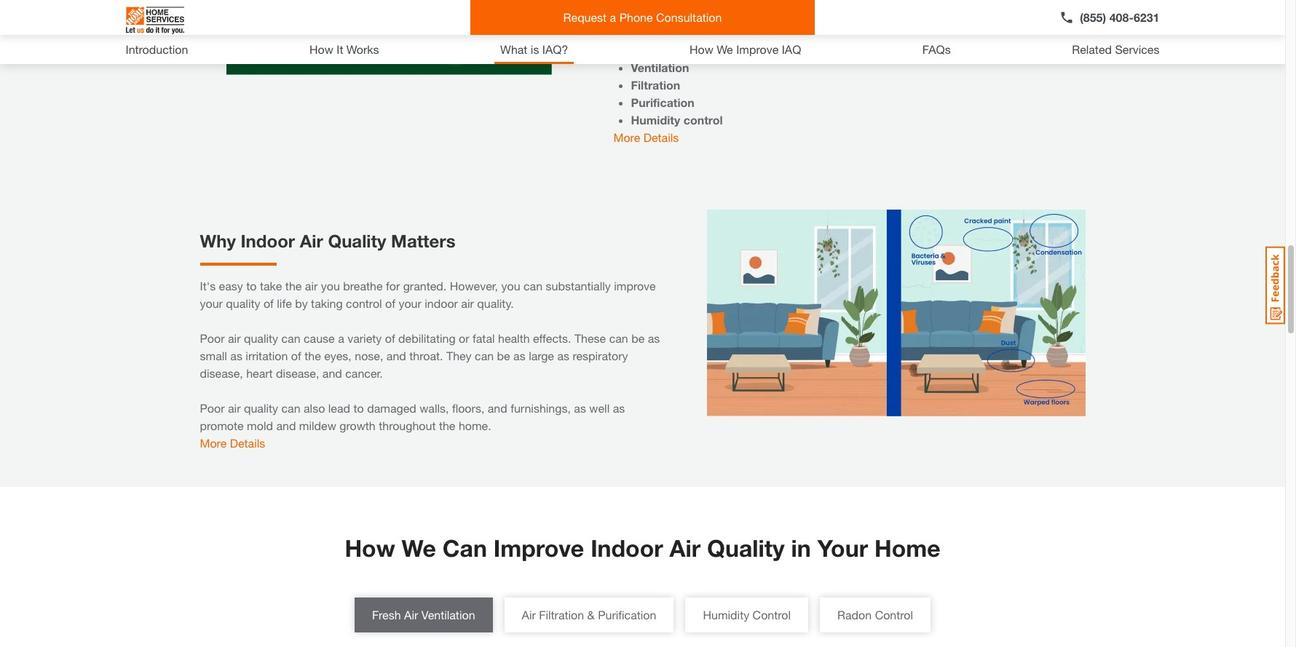 Task type: describe. For each thing, give the bounding box(es) containing it.
variety
[[348, 331, 382, 345]]

can down fatal
[[475, 349, 494, 363]]

also
[[304, 401, 325, 415]]

request a phone consultation button
[[470, 0, 815, 35]]

air inside button
[[404, 608, 418, 622]]

more details for the bottom more details link
[[200, 436, 265, 450]]

quality inside "it's easy to take the air you breathe for granted. however, you can substantially improve your quality of life by taking control of your indoor air quality."
[[226, 296, 260, 310]]

lives
[[779, 0, 802, 4]]

2 disease, from the left
[[276, 366, 319, 380]]

we
[[662, 0, 677, 4]]

services
[[1116, 42, 1160, 56]]

humidity control
[[703, 608, 791, 622]]

0 vertical spatial indoor
[[241, 231, 295, 251]]

request a phone consultation
[[564, 10, 722, 24]]

to inside poor air quality can also lead to damaged walls, floors, and furnishings, as well as promote mold and mildew growth throughout the home.
[[354, 401, 364, 415]]

life
[[277, 296, 292, 310]]

improve inside we can improve your indoor air quality with: ventilation filtration purification humidity control
[[656, 43, 697, 57]]

indoors,
[[806, 0, 848, 4]]

throat.
[[410, 349, 443, 363]]

matters
[[391, 231, 456, 251]]

it's
[[200, 279, 216, 293]]

introduction
[[126, 42, 188, 56]]

&
[[588, 608, 595, 622]]

quality inside because we spend most of our lives indoors, indoor air quality has a massive impact on our health and comfort.
[[904, 0, 938, 4]]

walls,
[[420, 401, 449, 415]]

we can improve your indoor air quality with: ventilation filtration purification humidity control
[[614, 43, 842, 127]]

of right irritation
[[291, 349, 301, 363]]

furnishings,
[[511, 401, 571, 415]]

mildew
[[299, 419, 336, 433]]

damaged
[[367, 401, 416, 415]]

faqs
[[923, 42, 951, 56]]

6231
[[1134, 10, 1160, 24]]

impact
[[1018, 0, 1054, 4]]

control for radon control
[[875, 608, 914, 622]]

control inside we can improve your indoor air quality with: ventilation filtration purification humidity control
[[684, 113, 723, 127]]

poor air quality can cause a variety of debilitating or fatal health effects. these can be as small as irritation of the eyes, nose, and throat. they can be as large as respiratory disease, heart disease, and cancer.
[[200, 331, 660, 380]]

fatal
[[473, 331, 495, 345]]

is
[[531, 42, 539, 56]]

1 horizontal spatial our
[[759, 0, 776, 4]]

of down the for
[[385, 296, 396, 310]]

because
[[614, 0, 659, 4]]

iaq?
[[543, 42, 569, 56]]

as right these
[[648, 331, 660, 345]]

works
[[347, 42, 379, 56]]

of inside because we spend most of our lives indoors, indoor air quality has a massive impact on our health and comfort.
[[746, 0, 756, 4]]

what
[[500, 42, 528, 56]]

radon control
[[838, 608, 914, 622]]

lead
[[328, 401, 350, 415]]

breathe
[[343, 279, 383, 293]]

to inside "it's easy to take the air you breathe for granted. however, you can substantially improve your quality of life by taking control of your indoor air quality."
[[246, 279, 257, 293]]

these
[[575, 331, 606, 345]]

do it for you logo image
[[126, 1, 184, 40]]

poor air quality can also lead to damaged walls, floors, and furnishings, as well as promote mold and mildew growth throughout the home.
[[200, 401, 625, 433]]

it
[[337, 42, 343, 56]]

an infographic describing the effects of poor indoor air quality, including cracked paint, condensation build up, dust, warped floors, and airborne bacteria and viruses image
[[707, 193, 1086, 433]]

how it works
[[310, 42, 379, 56]]

0 horizontal spatial quality
[[328, 231, 386, 251]]

we for iaq
[[717, 42, 733, 56]]

because we spend most of our lives indoors, indoor air quality has a massive impact on our health and comfort.
[[614, 0, 1070, 22]]

quality inside poor air quality can also lead to damaged walls, floors, and furnishings, as well as promote mold and mildew growth throughout the home.
[[244, 401, 278, 415]]

small
[[200, 349, 227, 363]]

it's easy to take the air you breathe for granted. however, you can substantially improve your quality of life by taking control of your indoor air quality.
[[200, 279, 656, 310]]

1 vertical spatial more details link
[[200, 436, 265, 450]]

and right mold
[[276, 419, 296, 433]]

humidity inside we can improve your indoor air quality with: ventilation filtration purification humidity control
[[631, 113, 681, 127]]

by
[[295, 296, 308, 310]]

a inside button
[[610, 10, 616, 24]]

can inside "it's easy to take the air you breathe for granted. however, you can substantially improve your quality of life by taking control of your indoor air quality."
[[524, 279, 543, 293]]

or
[[459, 331, 470, 345]]

humidity control button
[[686, 598, 809, 633]]

air filtration & purification
[[522, 608, 657, 622]]

an infographic cross-section of a two-floor home, including a bedroom, bathroom, living room, kitchen, and basement image
[[200, 0, 579, 75]]

growth
[[340, 419, 376, 433]]

respiratory
[[573, 349, 628, 363]]

on
[[1057, 0, 1070, 4]]

in
[[792, 535, 811, 562]]

filtration inside we can improve your indoor air quality with: ventilation filtration purification humidity control
[[631, 78, 681, 92]]

large
[[529, 349, 554, 363]]

promote
[[200, 419, 244, 433]]

can inside we can improve your indoor air quality with: ventilation filtration purification humidity control
[[633, 43, 652, 57]]

we for improve
[[402, 535, 436, 562]]

purification inside we can improve your indoor air quality with: ventilation filtration purification humidity control
[[631, 95, 695, 109]]

health inside because we spend most of our lives indoors, indoor air quality has a massive impact on our health and comfort.
[[634, 8, 666, 22]]

mold
[[247, 419, 273, 433]]

how for how we can improve indoor air quality in your home
[[345, 535, 395, 562]]

comfort.
[[692, 8, 736, 22]]

can up respiratory
[[609, 331, 628, 345]]

radon control button
[[820, 598, 931, 633]]

what is iaq?
[[500, 42, 569, 56]]

we inside we can improve your indoor air quality with: ventilation filtration purification humidity control
[[614, 43, 630, 57]]

fresh air ventilation button
[[355, 598, 493, 633]]

substantially
[[546, 279, 611, 293]]

0 horizontal spatial be
[[497, 349, 510, 363]]

0 vertical spatial more details link
[[614, 130, 679, 144]]

related
[[1072, 42, 1112, 56]]

a inside because we spend most of our lives indoors, indoor air quality has a massive impact on our health and comfort.
[[963, 0, 969, 4]]

control inside "it's easy to take the air you breathe for granted. however, you can substantially improve your quality of life by taking control of your indoor air quality."
[[346, 296, 382, 310]]

your inside we can improve your indoor air quality with: ventilation filtration purification humidity control
[[701, 43, 724, 57]]

massive
[[972, 0, 1015, 4]]

(855) 408-6231
[[1080, 10, 1160, 24]]

the for also
[[439, 419, 456, 433]]

1 disease, from the left
[[200, 366, 243, 380]]

can inside poor air quality can also lead to damaged walls, floors, and furnishings, as well as promote mold and mildew growth throughout the home.
[[282, 401, 301, 415]]

iaq
[[782, 42, 802, 56]]



Task type: locate. For each thing, give the bounding box(es) containing it.
0 horizontal spatial health
[[498, 331, 530, 345]]

disease, down irritation
[[276, 366, 319, 380]]

as
[[648, 331, 660, 345], [230, 349, 242, 363], [514, 349, 526, 363], [558, 349, 570, 363], [574, 401, 586, 415], [613, 401, 625, 415]]

indoor
[[241, 231, 295, 251], [591, 535, 663, 562]]

poor up promote
[[200, 401, 225, 415]]

0 horizontal spatial more details link
[[200, 436, 265, 450]]

to up 'growth'
[[354, 401, 364, 415]]

improve right substantially
[[614, 279, 656, 293]]

2 control from the left
[[875, 608, 914, 622]]

related services
[[1072, 42, 1160, 56]]

effects.
[[533, 331, 571, 345]]

2 vertical spatial the
[[439, 419, 456, 433]]

1 vertical spatial ventilation
[[422, 608, 475, 622]]

a left the phone
[[610, 10, 616, 24]]

1 horizontal spatial more
[[614, 130, 640, 144]]

0 horizontal spatial to
[[246, 279, 257, 293]]

more details for topmost more details link
[[614, 130, 679, 144]]

purification inside button
[[598, 608, 657, 622]]

1 control from the left
[[753, 608, 791, 622]]

1 horizontal spatial be
[[632, 331, 645, 345]]

to left take
[[246, 279, 257, 293]]

why
[[200, 231, 236, 251]]

0 horizontal spatial we
[[402, 535, 436, 562]]

indoor inside "it's easy to take the air you breathe for granted. however, you can substantially improve your quality of life by taking control of your indoor air quality."
[[425, 296, 458, 310]]

granted.
[[403, 279, 447, 293]]

0 vertical spatial filtration
[[631, 78, 681, 92]]

disease, down small
[[200, 366, 243, 380]]

improve inside "it's easy to take the air you breathe for granted. however, you can substantially improve your quality of life by taking control of your indoor air quality."
[[614, 279, 656, 293]]

1 you from the left
[[321, 279, 340, 293]]

1 vertical spatial quality
[[707, 535, 785, 562]]

1 vertical spatial improve
[[614, 279, 656, 293]]

indoor down granted.
[[425, 296, 458, 310]]

quality left with:
[[779, 43, 814, 57]]

1 horizontal spatial humidity
[[703, 608, 750, 622]]

quality up irritation
[[244, 331, 278, 345]]

0 horizontal spatial indoor
[[241, 231, 295, 251]]

the down walls,
[[439, 419, 456, 433]]

air inside button
[[522, 608, 536, 622]]

quality up breathe at left
[[328, 231, 386, 251]]

the up the by
[[285, 279, 302, 293]]

1 horizontal spatial your
[[399, 296, 422, 310]]

can left also
[[282, 401, 301, 415]]

a up 'eyes,'
[[338, 331, 344, 345]]

0 vertical spatial humidity
[[631, 113, 681, 127]]

how we improve iaq
[[690, 42, 802, 56]]

as right the well
[[613, 401, 625, 415]]

0 vertical spatial to
[[246, 279, 257, 293]]

2 horizontal spatial your
[[701, 43, 724, 57]]

1 vertical spatial details
[[230, 436, 265, 450]]

radon
[[838, 608, 872, 622]]

can left the cause
[[282, 331, 301, 345]]

0 vertical spatial quality
[[328, 231, 386, 251]]

2 vertical spatial a
[[338, 331, 344, 345]]

indoor inside because we spend most of our lives indoors, indoor air quality has a massive impact on our health and comfort.
[[851, 0, 884, 4]]

health down because at top
[[634, 8, 666, 22]]

your down 'it's'
[[200, 296, 223, 310]]

air
[[888, 0, 900, 4], [763, 43, 776, 57], [305, 279, 318, 293], [461, 296, 474, 310], [228, 331, 241, 345], [228, 401, 241, 415]]

home
[[875, 535, 941, 562]]

for
[[386, 279, 400, 293]]

easy
[[219, 279, 243, 293]]

0 vertical spatial more details
[[614, 130, 679, 144]]

health right fatal
[[498, 331, 530, 345]]

0 horizontal spatial you
[[321, 279, 340, 293]]

take
[[260, 279, 282, 293]]

home.
[[459, 419, 491, 433]]

your down granted.
[[399, 296, 422, 310]]

irritation
[[246, 349, 288, 363]]

0 horizontal spatial more
[[200, 436, 227, 450]]

air filtration & purification button
[[504, 598, 674, 633]]

your
[[818, 535, 868, 562]]

2 horizontal spatial indoor
[[851, 0, 884, 4]]

2 you from the left
[[502, 279, 521, 293]]

consultation
[[656, 10, 722, 24]]

our left lives
[[759, 0, 776, 4]]

0 vertical spatial a
[[963, 0, 969, 4]]

of
[[746, 0, 756, 4], [264, 296, 274, 310], [385, 296, 396, 310], [385, 331, 395, 345], [291, 349, 301, 363]]

be
[[632, 331, 645, 345], [497, 349, 510, 363]]

1 horizontal spatial more details link
[[614, 130, 679, 144]]

1 horizontal spatial disease,
[[276, 366, 319, 380]]

feedback link image
[[1266, 246, 1286, 325]]

humidity inside button
[[703, 608, 750, 622]]

(855) 408-6231 link
[[1060, 9, 1160, 26]]

0 vertical spatial poor
[[200, 331, 225, 345]]

1 horizontal spatial indoor
[[727, 43, 760, 57]]

well
[[590, 401, 610, 415]]

0 vertical spatial ventilation
[[631, 60, 689, 74]]

most
[[716, 0, 742, 4]]

they
[[446, 349, 472, 363]]

air down "easy"
[[228, 331, 241, 345]]

0 vertical spatial the
[[285, 279, 302, 293]]

ventilation right fresh
[[422, 608, 475, 622]]

0 vertical spatial improve
[[656, 43, 697, 57]]

improve down consultation
[[656, 43, 697, 57]]

we down comfort.
[[717, 42, 733, 56]]

0 horizontal spatial a
[[338, 331, 344, 345]]

how for how it works
[[310, 42, 333, 56]]

filtration down request a phone consultation button at the top of page
[[631, 78, 681, 92]]

quality left has
[[904, 0, 938, 4]]

can
[[633, 43, 652, 57], [524, 279, 543, 293], [282, 331, 301, 345], [609, 331, 628, 345], [475, 349, 494, 363], [282, 401, 301, 415]]

2 horizontal spatial the
[[439, 419, 456, 433]]

1 vertical spatial to
[[354, 401, 364, 415]]

0 vertical spatial our
[[759, 0, 776, 4]]

a inside poor air quality can cause a variety of debilitating or fatal health effects. these can be as small as irritation of the eyes, nose, and throat. they can be as large as respiratory disease, heart disease, and cancer.
[[338, 331, 344, 345]]

2 horizontal spatial we
[[717, 42, 733, 56]]

1 vertical spatial control
[[346, 296, 382, 310]]

health inside poor air quality can cause a variety of debilitating or fatal health effects. these can be as small as irritation of the eyes, nose, and throat. they can be as large as respiratory disease, heart disease, and cancer.
[[498, 331, 530, 345]]

1 horizontal spatial details
[[644, 130, 679, 144]]

air inside because we spend most of our lives indoors, indoor air quality has a massive impact on our health and comfort.
[[888, 0, 900, 4]]

the inside "it's easy to take the air you breathe for granted. however, you can substantially improve your quality of life by taking control of your indoor air quality."
[[285, 279, 302, 293]]

1 horizontal spatial control
[[684, 113, 723, 127]]

fresh
[[372, 608, 401, 622]]

air inside poor air quality can cause a variety of debilitating or fatal health effects. these can be as small as irritation of the eyes, nose, and throat. they can be as large as respiratory disease, heart disease, and cancer.
[[228, 331, 241, 345]]

1 horizontal spatial filtration
[[631, 78, 681, 92]]

details
[[644, 130, 679, 144], [230, 436, 265, 450]]

1 vertical spatial purification
[[598, 608, 657, 622]]

1 vertical spatial indoor
[[591, 535, 663, 562]]

0 vertical spatial control
[[684, 113, 723, 127]]

0 vertical spatial indoor
[[851, 0, 884, 4]]

0 horizontal spatial humidity
[[631, 113, 681, 127]]

2 horizontal spatial how
[[690, 42, 714, 56]]

1 vertical spatial more details
[[200, 436, 265, 450]]

more for the bottom more details link
[[200, 436, 227, 450]]

2 vertical spatial indoor
[[425, 296, 458, 310]]

0 vertical spatial health
[[634, 8, 666, 22]]

how left it at the top left of the page
[[310, 42, 333, 56]]

poor up small
[[200, 331, 225, 345]]

your down comfort.
[[701, 43, 724, 57]]

of left life
[[264, 296, 274, 310]]

cancer.
[[345, 366, 383, 380]]

can
[[443, 535, 487, 562]]

0 horizontal spatial details
[[230, 436, 265, 450]]

can left substantially
[[524, 279, 543, 293]]

as down effects.
[[558, 349, 570, 363]]

to
[[246, 279, 257, 293], [354, 401, 364, 415]]

humidity
[[631, 113, 681, 127], [703, 608, 750, 622]]

ventilation down request a phone consultation button at the top of page
[[631, 60, 689, 74]]

1 vertical spatial improve
[[494, 535, 584, 562]]

1 horizontal spatial to
[[354, 401, 364, 415]]

more details link
[[614, 130, 679, 144], [200, 436, 265, 450]]

how for how we improve iaq
[[690, 42, 714, 56]]

0 vertical spatial details
[[644, 130, 679, 144]]

0 vertical spatial improve
[[737, 42, 779, 56]]

how we can improve indoor air quality in your home
[[345, 535, 941, 562]]

and right nose,
[[387, 349, 406, 363]]

1 vertical spatial be
[[497, 349, 510, 363]]

the
[[285, 279, 302, 293], [305, 349, 321, 363], [439, 419, 456, 433]]

and
[[669, 8, 689, 22], [387, 349, 406, 363], [323, 366, 342, 380], [488, 401, 508, 415], [276, 419, 296, 433]]

we down the phone
[[614, 43, 630, 57]]

purification
[[631, 95, 695, 109], [598, 608, 657, 622]]

poor for poor air quality can also lead to damaged walls, floors, and furnishings, as well as promote mold and mildew growth throughout the home.
[[200, 401, 225, 415]]

more for topmost more details link
[[614, 130, 640, 144]]

quality inside we can improve your indoor air quality with: ventilation filtration purification humidity control
[[779, 43, 814, 57]]

0 horizontal spatial control
[[346, 296, 382, 310]]

our down because at top
[[614, 8, 631, 22]]

as right small
[[230, 349, 242, 363]]

0 horizontal spatial filtration
[[539, 608, 584, 622]]

quality
[[328, 231, 386, 251], [707, 535, 785, 562]]

you up taking
[[321, 279, 340, 293]]

poor
[[200, 331, 225, 345], [200, 401, 225, 415]]

spend
[[681, 0, 713, 4]]

as left the well
[[574, 401, 586, 415]]

poor for poor air quality can cause a variety of debilitating or fatal health effects. these can be as small as irritation of the eyes, nose, and throat. they can be as large as respiratory disease, heart disease, and cancer.
[[200, 331, 225, 345]]

how up fresh
[[345, 535, 395, 562]]

as left large
[[514, 349, 526, 363]]

air left has
[[888, 0, 900, 4]]

our
[[759, 0, 776, 4], [614, 8, 631, 22]]

the inside poor air quality can cause a variety of debilitating or fatal health effects. these can be as small as irritation of the eyes, nose, and throat. they can be as large as respiratory disease, heart disease, and cancer.
[[305, 349, 321, 363]]

1 horizontal spatial you
[[502, 279, 521, 293]]

1 horizontal spatial we
[[614, 43, 630, 57]]

1 vertical spatial poor
[[200, 401, 225, 415]]

filtration left &
[[539, 608, 584, 622]]

phone
[[620, 10, 653, 24]]

eyes,
[[324, 349, 352, 363]]

air
[[300, 231, 323, 251], [670, 535, 701, 562], [404, 608, 418, 622], [522, 608, 536, 622]]

how down consultation
[[690, 42, 714, 56]]

1 horizontal spatial more details
[[614, 130, 679, 144]]

a right has
[[963, 0, 969, 4]]

0 horizontal spatial the
[[285, 279, 302, 293]]

quality down "easy"
[[226, 296, 260, 310]]

filtration
[[631, 78, 681, 92], [539, 608, 584, 622]]

the for cause
[[305, 349, 321, 363]]

be left large
[[497, 349, 510, 363]]

0 vertical spatial purification
[[631, 95, 695, 109]]

0 horizontal spatial disease,
[[200, 366, 243, 380]]

you
[[321, 279, 340, 293], [502, 279, 521, 293]]

air inside poor air quality can also lead to damaged walls, floors, and furnishings, as well as promote mold and mildew growth throughout the home.
[[228, 401, 241, 415]]

air inside we can improve your indoor air quality with: ventilation filtration purification humidity control
[[763, 43, 776, 57]]

taking
[[311, 296, 343, 310]]

indoor right indoors,
[[851, 0, 884, 4]]

2 horizontal spatial a
[[963, 0, 969, 4]]

filtration inside button
[[539, 608, 584, 622]]

0 horizontal spatial our
[[614, 8, 631, 22]]

air left iaq
[[763, 43, 776, 57]]

why indoor air quality matters
[[200, 231, 456, 251]]

408-
[[1110, 10, 1134, 24]]

1 vertical spatial filtration
[[539, 608, 584, 622]]

be right these
[[632, 331, 645, 345]]

1 horizontal spatial improve
[[737, 42, 779, 56]]

1 vertical spatial the
[[305, 349, 321, 363]]

and inside because we spend most of our lives indoors, indoor air quality has a massive impact on our health and comfort.
[[669, 8, 689, 22]]

0 horizontal spatial indoor
[[425, 296, 458, 310]]

0 vertical spatial be
[[632, 331, 645, 345]]

poor inside poor air quality can also lead to damaged walls, floors, and furnishings, as well as promote mold and mildew growth throughout the home.
[[200, 401, 225, 415]]

control for humidity control
[[753, 608, 791, 622]]

quality left in
[[707, 535, 785, 562]]

with:
[[817, 43, 842, 57]]

improve
[[737, 42, 779, 56], [494, 535, 584, 562]]

1 vertical spatial more
[[200, 436, 227, 450]]

floors,
[[452, 401, 485, 415]]

disease,
[[200, 366, 243, 380], [276, 366, 319, 380]]

1 horizontal spatial health
[[634, 8, 666, 22]]

can down request a phone consultation button at the top of page
[[633, 43, 652, 57]]

1 poor from the top
[[200, 331, 225, 345]]

0 horizontal spatial your
[[200, 296, 223, 310]]

you up quality.
[[502, 279, 521, 293]]

2 poor from the top
[[200, 401, 225, 415]]

throughout
[[379, 419, 436, 433]]

a
[[963, 0, 969, 4], [610, 10, 616, 24], [338, 331, 344, 345]]

nose,
[[355, 349, 383, 363]]

1 vertical spatial humidity
[[703, 608, 750, 622]]

(855)
[[1080, 10, 1107, 24]]

the down the cause
[[305, 349, 321, 363]]

1 vertical spatial health
[[498, 331, 530, 345]]

0 vertical spatial more
[[614, 130, 640, 144]]

and down 'eyes,'
[[323, 366, 342, 380]]

indoor inside we can improve your indoor air quality with: ventilation filtration purification humidity control
[[727, 43, 760, 57]]

quality inside poor air quality can cause a variety of debilitating or fatal health effects. these can be as small as irritation of the eyes, nose, and throat. they can be as large as respiratory disease, heart disease, and cancer.
[[244, 331, 278, 345]]

health
[[634, 8, 666, 22], [498, 331, 530, 345]]

0 horizontal spatial control
[[753, 608, 791, 622]]

1 horizontal spatial ventilation
[[631, 60, 689, 74]]

has
[[941, 0, 960, 4]]

1 horizontal spatial control
[[875, 608, 914, 622]]

1 horizontal spatial a
[[610, 10, 616, 24]]

your
[[701, 43, 724, 57], [200, 296, 223, 310], [399, 296, 422, 310]]

heart
[[246, 366, 273, 380]]

0 horizontal spatial improve
[[494, 535, 584, 562]]

request
[[564, 10, 607, 24]]

the inside poor air quality can also lead to damaged walls, floors, and furnishings, as well as promote mold and mildew growth throughout the home.
[[439, 419, 456, 433]]

0 horizontal spatial how
[[310, 42, 333, 56]]

1 vertical spatial our
[[614, 8, 631, 22]]

and up home. on the left bottom
[[488, 401, 508, 415]]

air up the by
[[305, 279, 318, 293]]

quality up mold
[[244, 401, 278, 415]]

ventilation inside we can improve your indoor air quality with: ventilation filtration purification humidity control
[[631, 60, 689, 74]]

ventilation inside the 'fresh air ventilation' button
[[422, 608, 475, 622]]

1 horizontal spatial the
[[305, 349, 321, 363]]

improve
[[656, 43, 697, 57], [614, 279, 656, 293]]

1 vertical spatial indoor
[[727, 43, 760, 57]]

quality.
[[477, 296, 514, 310]]

we
[[717, 42, 733, 56], [614, 43, 630, 57], [402, 535, 436, 562]]

and down the we
[[669, 8, 689, 22]]

0 horizontal spatial ventilation
[[422, 608, 475, 622]]

poor inside poor air quality can cause a variety of debilitating or fatal health effects. these can be as small as irritation of the eyes, nose, and throat. they can be as large as respiratory disease, heart disease, and cancer.
[[200, 331, 225, 345]]

0 horizontal spatial more details
[[200, 436, 265, 450]]

fresh air ventilation
[[372, 608, 475, 622]]

air down the however, on the top left of page
[[461, 296, 474, 310]]

1 horizontal spatial quality
[[707, 535, 785, 562]]

1 horizontal spatial indoor
[[591, 535, 663, 562]]

ventilation
[[631, 60, 689, 74], [422, 608, 475, 622]]

of right variety
[[385, 331, 395, 345]]

1 horizontal spatial how
[[345, 535, 395, 562]]

however,
[[450, 279, 498, 293]]

cause
[[304, 331, 335, 345]]

of right most
[[746, 0, 756, 4]]

1 vertical spatial a
[[610, 10, 616, 24]]

indoor down comfort.
[[727, 43, 760, 57]]

we left the can
[[402, 535, 436, 562]]

air up promote
[[228, 401, 241, 415]]



Task type: vqa. For each thing, say whether or not it's contained in the screenshot.
decor
no



